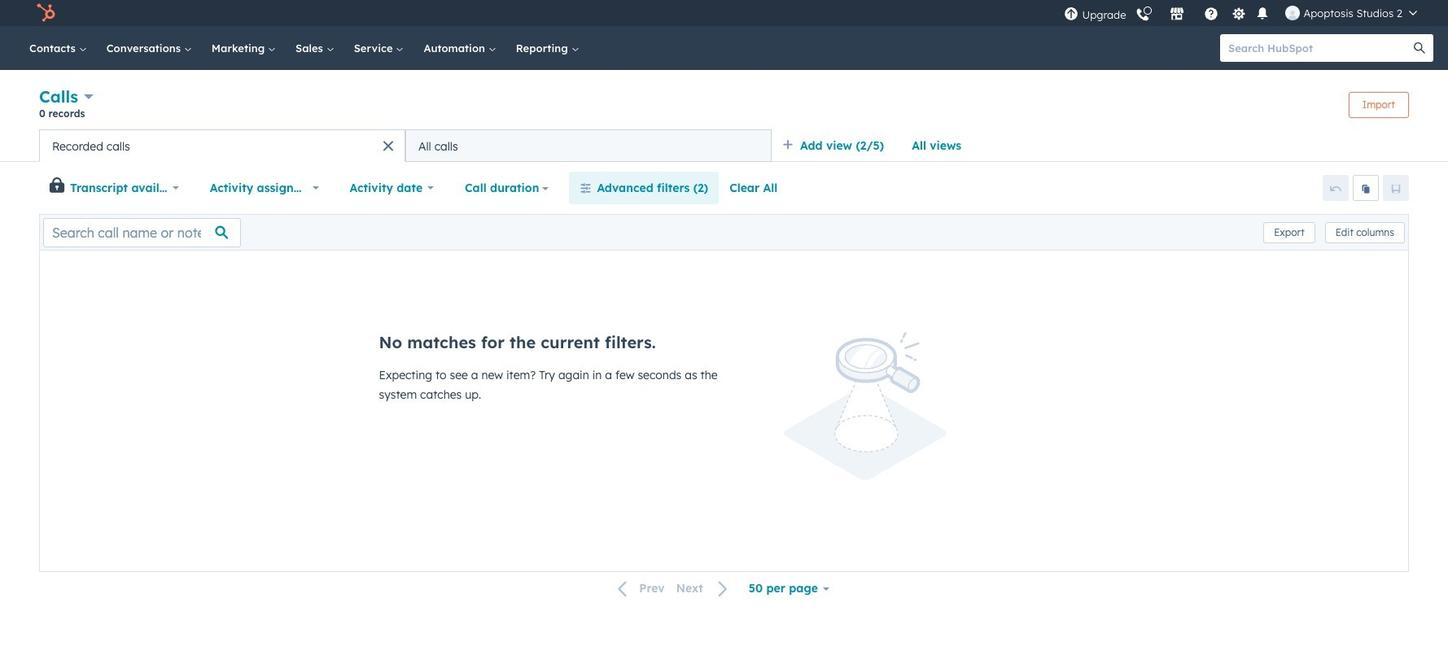 Task type: vqa. For each thing, say whether or not it's contained in the screenshot.
reporting.
no



Task type: describe. For each thing, give the bounding box(es) containing it.
pagination navigation
[[608, 578, 738, 600]]



Task type: locate. For each thing, give the bounding box(es) containing it.
menu
[[1063, 0, 1429, 26]]

Search HubSpot search field
[[1221, 34, 1419, 62]]

tara shultz image
[[1286, 6, 1301, 20]]

marketplaces image
[[1170, 7, 1185, 22]]

Search call name or notes search field
[[43, 218, 241, 247]]

banner
[[39, 85, 1409, 129]]



